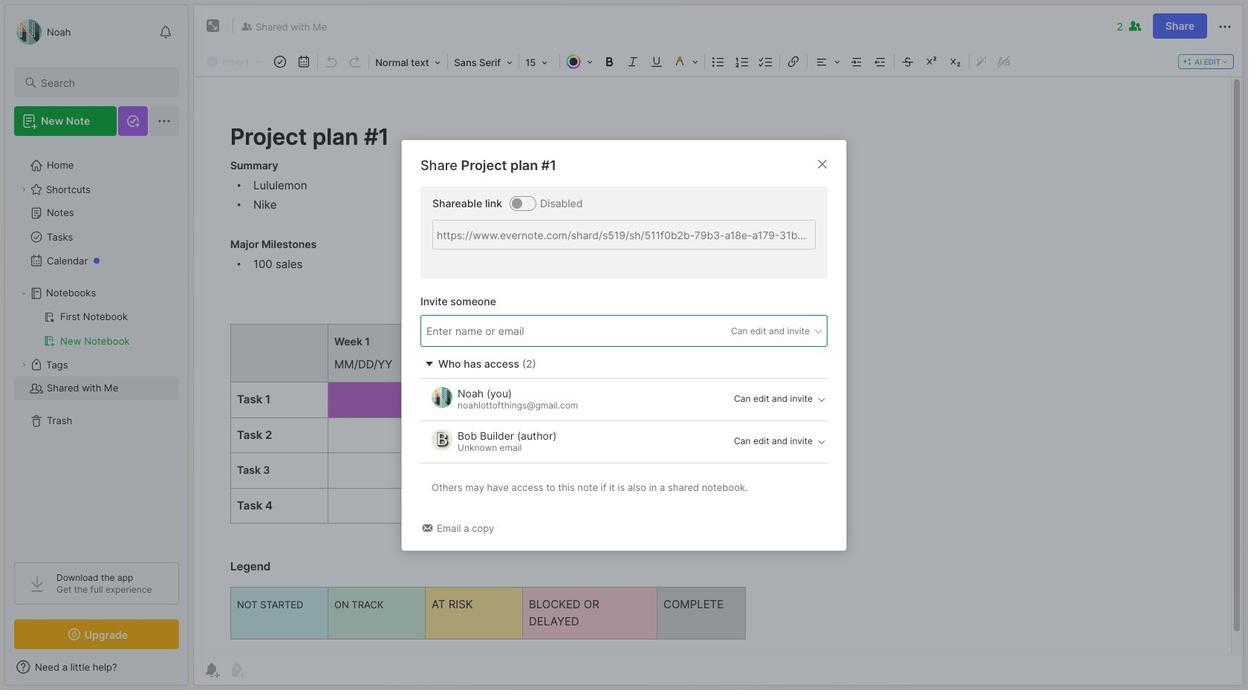Task type: describe. For each thing, give the bounding box(es) containing it.
font size image
[[521, 52, 558, 71]]

close image
[[814, 155, 832, 173]]

bold image
[[599, 51, 620, 72]]

Search text field
[[41, 76, 166, 90]]

tree inside the 'main' element
[[5, 145, 188, 549]]

Shared URL text field
[[433, 220, 816, 249]]

subscript image
[[945, 51, 966, 72]]

font family image
[[450, 52, 517, 71]]

insert image
[[203, 52, 268, 71]]

task image
[[270, 51, 291, 72]]

alignment image
[[809, 51, 845, 72]]

indent image
[[847, 51, 867, 72]]

add a reminder image
[[203, 661, 221, 679]]

expand tags image
[[19, 360, 28, 369]]

superscript image
[[922, 51, 942, 72]]

checklist image
[[756, 51, 777, 72]]

numbered list image
[[732, 51, 753, 72]]

add tag image
[[228, 661, 246, 679]]

shared link switcher image
[[512, 198, 522, 208]]

expand notebooks image
[[19, 289, 28, 298]]



Task type: vqa. For each thing, say whether or not it's contained in the screenshot.
Subscript image
yes



Task type: locate. For each thing, give the bounding box(es) containing it.
note window element
[[193, 4, 1244, 686]]

tree
[[5, 145, 188, 549]]

bulleted list image
[[708, 51, 729, 72]]

font color image
[[562, 51, 598, 72]]

insert link image
[[783, 51, 804, 72]]

group inside the 'main' element
[[14, 305, 178, 353]]

group
[[14, 305, 178, 353]]

underline image
[[647, 51, 667, 72]]

main element
[[0, 0, 193, 690]]

expand note image
[[204, 17, 222, 35]]

none search field inside the 'main' element
[[41, 74, 166, 91]]

strikethrough image
[[898, 51, 919, 72]]

italic image
[[623, 51, 644, 72]]

calendar event image
[[294, 51, 314, 72]]

None search field
[[41, 74, 166, 91]]

outdent image
[[870, 51, 891, 72]]

Add tag field
[[425, 323, 603, 339]]

heading level image
[[371, 52, 446, 71]]

Note Editor text field
[[194, 77, 1243, 655]]

highlight image
[[669, 51, 703, 72]]



